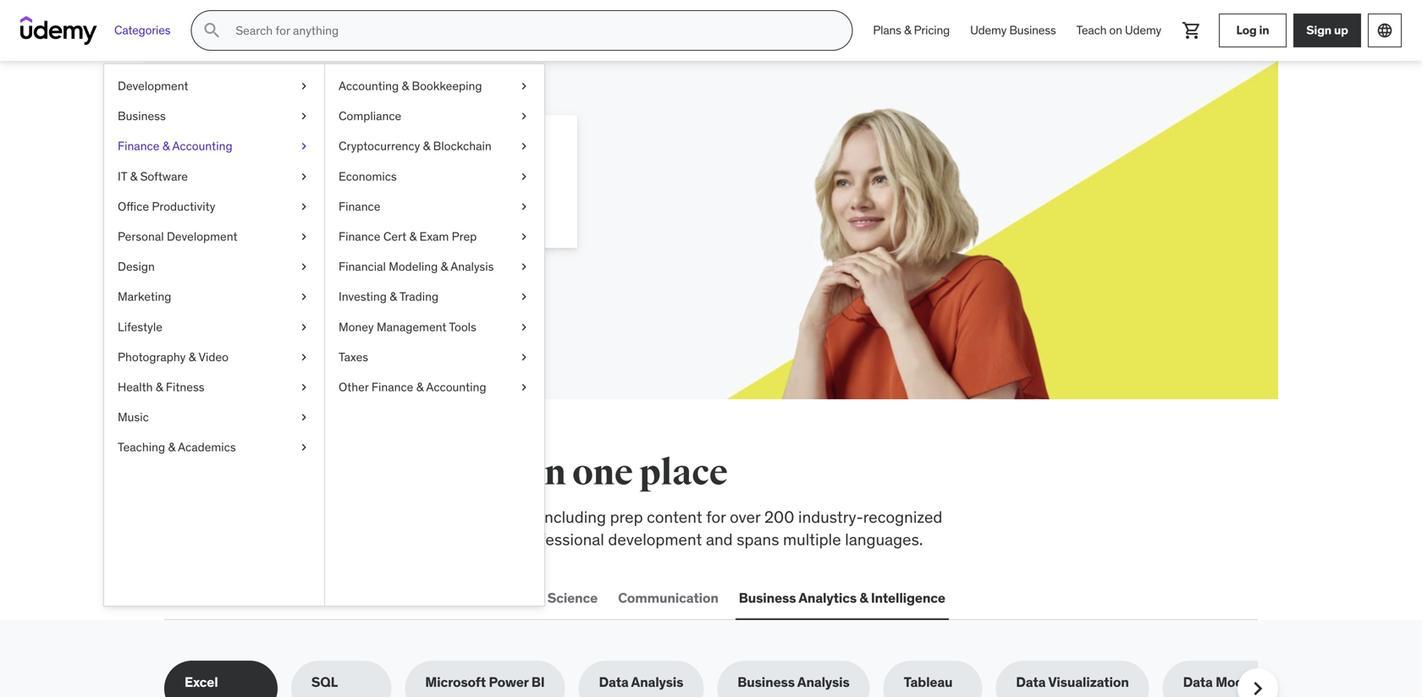 Task type: vqa. For each thing, say whether or not it's contained in the screenshot.
6th Incomplete image from the bottom of the page
no



Task type: locate. For each thing, give the bounding box(es) containing it.
finance up financial
[[339, 229, 380, 244]]

trading
[[399, 289, 439, 304]]

$12.99
[[225, 195, 266, 213]]

other
[[339, 380, 369, 395]]

1 vertical spatial skills
[[362, 507, 398, 527]]

investing & trading
[[339, 289, 439, 304]]

2 vertical spatial accounting
[[426, 380, 486, 395]]

certifications
[[318, 590, 404, 607]]

& down taxes link on the left of the page
[[416, 380, 424, 395]]

business analytics & intelligence button
[[735, 578, 949, 619]]

modeling
[[389, 259, 438, 274], [1216, 674, 1275, 691]]

& for accounting
[[162, 139, 170, 154]]

1 horizontal spatial modeling
[[1216, 674, 1275, 691]]

xsmall image inside office productivity link
[[297, 198, 311, 215]]

0 vertical spatial it
[[118, 169, 127, 184]]

xsmall image for office productivity
[[297, 198, 311, 215]]

udemy business
[[970, 23, 1056, 38]]

your up with
[[351, 135, 412, 170]]

xsmall image for photography & video
[[297, 349, 311, 366]]

& right analytics
[[859, 590, 868, 607]]

content
[[647, 507, 702, 527]]

& inside accounting & bookkeeping link
[[402, 78, 409, 94]]

xsmall image inside health & fitness link
[[297, 379, 311, 396]]

0 horizontal spatial it
[[118, 169, 127, 184]]

accounting down business link
[[172, 139, 232, 154]]

modeling for data
[[1216, 674, 1275, 691]]

economics link
[[325, 161, 544, 192]]

0 vertical spatial in
[[1259, 23, 1269, 38]]

the
[[220, 451, 274, 495]]

tableau
[[904, 674, 953, 691]]

data science
[[515, 590, 598, 607]]

2 horizontal spatial analysis
[[797, 674, 850, 691]]

xsmall image inside the "compliance" link
[[517, 108, 531, 125]]

for inside covering critical workplace skills to technical topics, including prep content for over 200 industry-recognized certifications, our catalog supports well-rounded professional development and spans multiple languages.
[[706, 507, 726, 527]]

xsmall image
[[297, 78, 311, 94], [517, 78, 531, 94], [517, 108, 531, 125], [517, 138, 531, 155], [517, 168, 531, 185], [517, 259, 531, 275], [297, 289, 311, 305], [297, 319, 311, 335], [297, 349, 311, 366], [517, 379, 531, 396], [297, 409, 311, 426]]

& left bookkeeping
[[402, 78, 409, 94]]

xsmall image for compliance
[[517, 108, 531, 125]]

xsmall image inside financial modeling & analysis link
[[517, 259, 531, 275]]

& for fitness
[[156, 380, 163, 395]]

business link
[[104, 101, 324, 131]]

data left visualization
[[1016, 674, 1046, 691]]

xsmall image inside accounting & bookkeeping link
[[517, 78, 531, 94]]

development right web at left
[[199, 590, 284, 607]]

1 horizontal spatial udemy
[[1125, 23, 1161, 38]]

in up including
[[533, 451, 566, 495]]

at
[[499, 176, 511, 194]]

& right cert
[[409, 229, 417, 244]]

0 vertical spatial skills
[[281, 451, 372, 495]]

accounting up compliance
[[339, 78, 399, 94]]

0 vertical spatial for
[[306, 135, 346, 170]]

all
[[164, 451, 214, 495]]

personal development
[[118, 229, 237, 244]]

for up potential
[[306, 135, 346, 170]]

xsmall image inside marketing link
[[297, 289, 311, 305]]

next image
[[1244, 676, 1271, 697]]

xsmall image for personal development
[[297, 229, 311, 245]]

& inside finance & accounting link
[[162, 139, 170, 154]]

xsmall image for money management tools
[[517, 319, 531, 335]]

xsmall image inside it & software link
[[297, 168, 311, 185]]

xsmall image inside finance link
[[517, 198, 531, 215]]

& right plans
[[904, 23, 911, 38]]

your up through
[[274, 176, 300, 194]]

lifestyle link
[[104, 312, 324, 342]]

& inside plans & pricing link
[[904, 23, 911, 38]]

0 horizontal spatial analysis
[[451, 259, 494, 274]]

financial modeling & analysis link
[[325, 252, 544, 282]]

for up and
[[706, 507, 726, 527]]

skills
[[281, 451, 372, 495], [362, 507, 398, 527]]

software
[[140, 169, 188, 184]]

xsmall image inside development link
[[297, 78, 311, 94]]

& inside health & fitness link
[[156, 380, 163, 395]]

finance up it & software
[[118, 139, 160, 154]]

1 vertical spatial for
[[706, 507, 726, 527]]

recognized
[[863, 507, 942, 527]]

& left video at the bottom of the page
[[189, 349, 196, 365]]

choose a language image
[[1376, 22, 1393, 39]]

1 vertical spatial modeling
[[1216, 674, 1275, 691]]

science
[[547, 590, 598, 607]]

skills up supports
[[362, 507, 398, 527]]

accounting & bookkeeping
[[339, 78, 482, 94]]

xsmall image inside design link
[[297, 259, 311, 275]]

1 horizontal spatial it
[[304, 590, 315, 607]]

xsmall image for health & fitness
[[297, 379, 311, 396]]

& inside 'finance cert & exam prep' link
[[409, 229, 417, 244]]

xsmall image for lifestyle
[[297, 319, 311, 335]]

& inside investing & trading "link"
[[390, 289, 397, 304]]

development inside 'button'
[[199, 590, 284, 607]]

& for blockchain
[[423, 139, 430, 154]]

xsmall image for finance cert & exam prep
[[517, 229, 531, 245]]

xsmall image inside music link
[[297, 409, 311, 426]]

xsmall image inside lifestyle link
[[297, 319, 311, 335]]

udemy right on
[[1125, 23, 1161, 38]]

shopping cart with 0 items image
[[1182, 20, 1202, 41]]

xsmall image inside other finance & accounting link
[[517, 379, 531, 396]]

finance
[[118, 139, 160, 154], [339, 199, 380, 214], [339, 229, 380, 244], [372, 380, 413, 395]]

development down categories dropdown button
[[118, 78, 188, 94]]

skills up workplace
[[281, 451, 372, 495]]

it left the certifications
[[304, 590, 315, 607]]

business for business analysis
[[738, 674, 795, 691]]

200
[[764, 507, 794, 527]]

photography
[[118, 349, 186, 365]]

sign up link
[[1293, 14, 1361, 47]]

0 horizontal spatial udemy
[[970, 23, 1007, 38]]

xsmall image for accounting & bookkeeping
[[517, 78, 531, 94]]

finance cert & exam prep
[[339, 229, 477, 244]]

leadership
[[425, 590, 495, 607]]

finance & accounting link
[[104, 131, 324, 161]]

1 vertical spatial development
[[167, 229, 237, 244]]

web
[[168, 590, 196, 607]]

& for video
[[189, 349, 196, 365]]

management
[[377, 319, 446, 335]]

business for business analytics & intelligence
[[739, 590, 796, 607]]

data analysis
[[599, 674, 683, 691]]

& inside photography & video link
[[189, 349, 196, 365]]

& down 'finance cert & exam prep' link
[[441, 259, 448, 274]]

data science button
[[511, 578, 601, 619]]

it up office
[[118, 169, 127, 184]]

udemy image
[[20, 16, 97, 45]]

& right 'teaching'
[[168, 440, 175, 455]]

xsmall image inside investing & trading "link"
[[517, 289, 531, 305]]

other finance & accounting link
[[325, 372, 544, 403]]

modeling for financial
[[389, 259, 438, 274]]

& inside financial modeling & analysis link
[[441, 259, 448, 274]]

categories button
[[104, 10, 181, 51]]

data inside button
[[515, 590, 545, 607]]

2 vertical spatial development
[[199, 590, 284, 607]]

economics
[[339, 169, 397, 184]]

1 vertical spatial it
[[304, 590, 315, 607]]

accounting down taxes link on the left of the page
[[426, 380, 486, 395]]

workplace
[[284, 507, 358, 527]]

xsmall image inside business link
[[297, 108, 311, 125]]

business analytics & intelligence
[[739, 590, 945, 607]]

& down the "compliance" link
[[423, 139, 430, 154]]

0 horizontal spatial for
[[306, 135, 346, 170]]

xsmall image
[[297, 108, 311, 125], [297, 138, 311, 155], [297, 168, 311, 185], [297, 198, 311, 215], [517, 198, 531, 215], [297, 229, 311, 245], [517, 229, 531, 245], [297, 259, 311, 275], [517, 289, 531, 305], [517, 319, 531, 335], [517, 349, 531, 366], [297, 379, 311, 396], [297, 439, 311, 456]]

business inside button
[[739, 590, 796, 607]]

intelligence
[[871, 590, 945, 607]]

& inside teaching & academics link
[[168, 440, 175, 455]]

it for it & software
[[118, 169, 127, 184]]

development down office productivity link
[[167, 229, 237, 244]]

1 horizontal spatial for
[[706, 507, 726, 527]]

teaching & academics
[[118, 440, 236, 455]]

expand
[[225, 176, 271, 194]]

& left trading
[[390, 289, 397, 304]]

xsmall image inside teaching & academics link
[[297, 439, 311, 456]]

xsmall image inside cryptocurrency & blockchain link
[[517, 138, 531, 155]]

other finance & accounting
[[339, 380, 486, 395]]

0 horizontal spatial modeling
[[389, 259, 438, 274]]

data left next icon
[[1183, 674, 1213, 691]]

1 horizontal spatial analysis
[[631, 674, 683, 691]]

0 horizontal spatial your
[[274, 176, 300, 194]]

starting
[[447, 176, 496, 194]]

data right the bi at the left bottom of page
[[599, 674, 629, 691]]

data
[[515, 590, 545, 607], [599, 674, 629, 691], [1016, 674, 1046, 691], [1183, 674, 1213, 691]]

blockchain
[[433, 139, 492, 154]]

log in link
[[1219, 14, 1287, 47]]

udemy right pricing at right top
[[970, 23, 1007, 38]]

skills inside covering critical workplace skills to technical topics, including prep content for over 200 industry-recognized certifications, our catalog supports well-rounded professional development and spans multiple languages.
[[362, 507, 398, 527]]

in right log
[[1259, 23, 1269, 38]]

visualization
[[1048, 674, 1129, 691]]

data for data modeling
[[1183, 674, 1213, 691]]

&
[[904, 23, 911, 38], [402, 78, 409, 94], [162, 139, 170, 154], [423, 139, 430, 154], [130, 169, 137, 184], [409, 229, 417, 244], [441, 259, 448, 274], [390, 289, 397, 304], [189, 349, 196, 365], [156, 380, 163, 395], [416, 380, 424, 395], [168, 440, 175, 455], [859, 590, 868, 607]]

business analysis
[[738, 674, 850, 691]]

compliance
[[339, 108, 401, 124]]

& right health
[[156, 380, 163, 395]]

it & software link
[[104, 161, 324, 192]]

xsmall image for marketing
[[297, 289, 311, 305]]

development for personal
[[167, 229, 237, 244]]

xsmall image inside the personal development link
[[297, 229, 311, 245]]

& for software
[[130, 169, 137, 184]]

finance link
[[325, 192, 544, 222]]

& inside other finance & accounting link
[[416, 380, 424, 395]]

in
[[1259, 23, 1269, 38], [533, 451, 566, 495]]

potential
[[303, 176, 357, 194]]

data for data analysis
[[599, 674, 629, 691]]

catalog
[[293, 530, 346, 550]]

xsmall image inside taxes link
[[517, 349, 531, 366]]

plans & pricing
[[873, 23, 950, 38]]

xsmall image for it & software
[[297, 168, 311, 185]]

finance for finance cert & exam prep
[[339, 229, 380, 244]]

xsmall image inside photography & video link
[[297, 349, 311, 366]]

xsmall image inside money management tools link
[[517, 319, 531, 335]]

plans
[[873, 23, 901, 38]]

data for data science
[[515, 590, 545, 607]]

submit search image
[[202, 20, 222, 41]]

well-
[[418, 530, 453, 550]]

health & fitness
[[118, 380, 205, 395]]

1 vertical spatial accounting
[[172, 139, 232, 154]]

analysis
[[451, 259, 494, 274], [631, 674, 683, 691], [797, 674, 850, 691]]

& up software
[[162, 139, 170, 154]]

xsmall image inside 'finance cert & exam prep' link
[[517, 229, 531, 245]]

xsmall image inside finance & accounting link
[[297, 138, 311, 155]]

analysis for business analysis
[[797, 674, 850, 691]]

microsoft power bi
[[425, 674, 545, 691]]

& inside it & software link
[[130, 169, 137, 184]]

in inside log in "link"
[[1259, 23, 1269, 38]]

modeling inside topic filters 'element'
[[1216, 674, 1275, 691]]

0 horizontal spatial in
[[533, 451, 566, 495]]

& inside business analytics & intelligence button
[[859, 590, 868, 607]]

money management tools link
[[325, 312, 544, 342]]

0 vertical spatial your
[[351, 135, 412, 170]]

1 horizontal spatial in
[[1259, 23, 1269, 38]]

& inside cryptocurrency & blockchain link
[[423, 139, 430, 154]]

a
[[389, 176, 396, 194]]

xsmall image for development
[[297, 78, 311, 94]]

bookkeeping
[[412, 78, 482, 94]]

finance down with
[[339, 199, 380, 214]]

fitness
[[166, 380, 205, 395]]

0 vertical spatial modeling
[[389, 259, 438, 274]]

0 vertical spatial accounting
[[339, 78, 399, 94]]

xsmall image inside economics link
[[517, 168, 531, 185]]

it inside 'button'
[[304, 590, 315, 607]]

business inside topic filters 'element'
[[738, 674, 795, 691]]

xsmall image for cryptocurrency & blockchain
[[517, 138, 531, 155]]

personal development link
[[104, 222, 324, 252]]

accounting & bookkeeping link
[[325, 71, 544, 101]]

prep
[[452, 229, 477, 244]]

data left science
[[515, 590, 545, 607]]

udemy business link
[[960, 10, 1066, 51]]

xsmall image for economics
[[517, 168, 531, 185]]

it certifications
[[304, 590, 404, 607]]

& up office
[[130, 169, 137, 184]]

dec
[[320, 195, 344, 213]]

it for it certifications
[[304, 590, 315, 607]]



Task type: describe. For each thing, give the bounding box(es) containing it.
cryptocurrency
[[339, 139, 420, 154]]

rounded
[[453, 530, 513, 550]]

skills for your future expand your potential with a course. starting at just $12.99 through dec 15.
[[225, 135, 536, 213]]

you
[[378, 451, 439, 495]]

finance cert & exam prep link
[[325, 222, 544, 252]]

& for bookkeeping
[[402, 78, 409, 94]]

1 udemy from the left
[[970, 23, 1007, 38]]

Search for anything text field
[[232, 16, 831, 45]]

and
[[706, 530, 733, 550]]

supports
[[350, 530, 414, 550]]

industry-
[[798, 507, 863, 527]]

investing
[[339, 289, 387, 304]]

teach on udemy
[[1076, 23, 1161, 38]]

teaching & academics link
[[104, 433, 324, 463]]

xsmall image for design
[[297, 259, 311, 275]]

xsmall image for finance
[[517, 198, 531, 215]]

power
[[489, 674, 529, 691]]

development
[[608, 530, 702, 550]]

future
[[417, 135, 500, 170]]

topic filters element
[[164, 661, 1295, 697]]

covering
[[164, 507, 229, 527]]

finance for finance & accounting
[[118, 139, 160, 154]]

web development
[[168, 590, 284, 607]]

technical
[[420, 507, 485, 527]]

xsmall image for financial modeling & analysis
[[517, 259, 531, 275]]

with
[[360, 176, 386, 194]]

photography & video
[[118, 349, 229, 365]]

plans & pricing link
[[863, 10, 960, 51]]

0 vertical spatial development
[[118, 78, 188, 94]]

bi
[[531, 674, 545, 691]]

analysis for data analysis
[[631, 674, 683, 691]]

investing & trading link
[[325, 282, 544, 312]]

xsmall image for taxes
[[517, 349, 531, 366]]

sign up
[[1306, 23, 1348, 38]]

0 horizontal spatial accounting
[[172, 139, 232, 154]]

design link
[[104, 252, 324, 282]]

business for business
[[118, 108, 166, 124]]

critical
[[232, 507, 281, 527]]

languages.
[[845, 530, 923, 550]]

professional
[[516, 530, 604, 550]]

skills
[[225, 135, 301, 170]]

xsmall image for finance & accounting
[[297, 138, 311, 155]]

spans
[[737, 530, 779, 550]]

finance & accounting
[[118, 139, 232, 154]]

excel
[[185, 674, 218, 691]]

1 horizontal spatial accounting
[[339, 78, 399, 94]]

xsmall image for other finance & accounting
[[517, 379, 531, 396]]

office productivity link
[[104, 192, 324, 222]]

2 horizontal spatial accounting
[[426, 380, 486, 395]]

up
[[1334, 23, 1348, 38]]

& for pricing
[[904, 23, 911, 38]]

our
[[266, 530, 289, 550]]

1 vertical spatial in
[[533, 451, 566, 495]]

marketing link
[[104, 282, 324, 312]]

sign
[[1306, 23, 1332, 38]]

cryptocurrency & blockchain link
[[325, 131, 544, 161]]

xsmall image for music
[[297, 409, 311, 426]]

1 vertical spatial your
[[274, 176, 300, 194]]

financial
[[339, 259, 386, 274]]

pricing
[[914, 23, 950, 38]]

web development button
[[164, 578, 287, 619]]

prep
[[610, 507, 643, 527]]

data modeling
[[1183, 674, 1275, 691]]

taxes
[[339, 349, 368, 365]]

just
[[514, 176, 536, 194]]

xsmall image for teaching & academics
[[297, 439, 311, 456]]

on
[[1109, 23, 1122, 38]]

video
[[198, 349, 229, 365]]

log in
[[1236, 23, 1269, 38]]

photography & video link
[[104, 342, 324, 372]]

categories
[[114, 23, 170, 38]]

communication
[[618, 590, 718, 607]]

development for web
[[199, 590, 284, 607]]

multiple
[[783, 530, 841, 550]]

& for academics
[[168, 440, 175, 455]]

log
[[1236, 23, 1257, 38]]

finance right the other
[[372, 380, 413, 395]]

for inside skills for your future expand your potential with a course. starting at just $12.99 through dec 15.
[[306, 135, 346, 170]]

compliance link
[[325, 101, 544, 131]]

xsmall image for business
[[297, 108, 311, 125]]

2 udemy from the left
[[1125, 23, 1161, 38]]

1 horizontal spatial your
[[351, 135, 412, 170]]

personal
[[118, 229, 164, 244]]

music
[[118, 410, 149, 425]]

& for trading
[[390, 289, 397, 304]]

all the skills you need in one place
[[164, 451, 728, 495]]

teach on udemy link
[[1066, 10, 1172, 51]]

including
[[541, 507, 606, 527]]

teaching
[[118, 440, 165, 455]]

sql
[[311, 674, 338, 691]]

cryptocurrency & blockchain
[[339, 139, 492, 154]]

taxes link
[[325, 342, 544, 372]]

marketing
[[118, 289, 171, 304]]

data for data visualization
[[1016, 674, 1046, 691]]

finance for finance
[[339, 199, 380, 214]]

to
[[402, 507, 416, 527]]

xsmall image for investing & trading
[[517, 289, 531, 305]]

development link
[[104, 71, 324, 101]]



